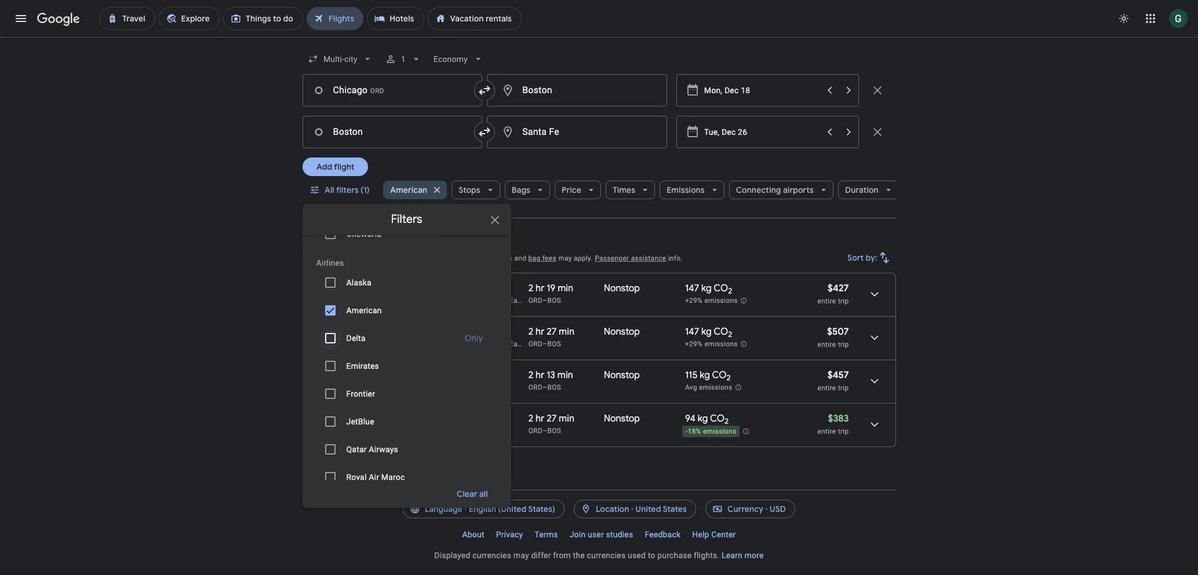 Task type: locate. For each thing, give the bounding box(es) containing it.
$457
[[828, 370, 849, 382]]

nonstop flight. element for $507
[[604, 326, 640, 340]]

hr left 19 on the left of the page
[[536, 283, 545, 295]]

1 vertical spatial 2 hr 27 min ord – bos
[[529, 413, 575, 436]]

4 nonstop flight. element from the top
[[604, 413, 640, 427]]

27
[[547, 326, 557, 338], [547, 413, 557, 425]]

2 hr 27 min ord – bos up 13 at left bottom
[[529, 326, 575, 349]]

co for $383
[[710, 413, 725, 425]]

currency
[[728, 505, 764, 515]]

3 hr from the top
[[536, 370, 545, 382]]

3 ord from the top
[[529, 384, 543, 392]]

1 horizontal spatial 1
[[431, 255, 435, 263]]

Departure time: 7:04 AM. text field
[[356, 283, 391, 295]]

4 trip from the top
[[838, 428, 849, 436]]

1 27 from the top
[[547, 326, 557, 338]]

0 vertical spatial 147
[[685, 283, 700, 295]]

1 vertical spatial may
[[514, 552, 529, 561]]

may
[[559, 255, 572, 263], [514, 552, 529, 561]]

total duration 2 hr 27 min. element down 2 hr 13 min ord – bos
[[529, 413, 604, 427]]

nonstop flight. element for $383
[[604, 413, 640, 427]]

trip down $457 text box
[[838, 384, 849, 393]]

1 horizontal spatial fees
[[543, 255, 557, 263]]

ord down total duration 2 hr 19 min. element
[[529, 297, 543, 305]]

bos down 2 hr 13 min ord – bos
[[548, 427, 561, 436]]

3 bos from the top
[[548, 384, 561, 392]]

7:04 am operated by envoy air as american eagle 2 hr 19 min ord – bos
[[356, 283, 574, 305]]

nonstop for $507
[[604, 326, 640, 338]]

learn more link
[[722, 552, 764, 561]]

hr
[[536, 283, 545, 295], [536, 326, 545, 338], [536, 370, 545, 382], [536, 413, 545, 425]]

1 vertical spatial eagle
[[510, 340, 528, 349]]

27 down 19 on the left of the page
[[547, 326, 557, 338]]

1 by from the top
[[426, 297, 433, 305]]

to
[[355, 237, 366, 251], [648, 552, 656, 561]]

115 kg co 2
[[685, 370, 731, 383]]

0 horizontal spatial 1
[[401, 55, 406, 64]]

trip inside $383 entire trip
[[838, 428, 849, 436]]

trip inside $507 entire trip
[[838, 341, 849, 349]]

hr left 13 at left bottom
[[536, 370, 545, 382]]

–
[[543, 297, 548, 305], [543, 340, 548, 349], [543, 384, 548, 392], [543, 427, 548, 436]]

join user studies
[[570, 531, 633, 540]]

passenger
[[595, 255, 629, 263]]

1 vertical spatial by
[[426, 340, 433, 349]]

as down optional
[[467, 297, 475, 305]]

2 fees from the left
[[543, 255, 557, 263]]

by:
[[866, 253, 878, 263]]

american inside 7:04 am operated by envoy air as american eagle 2 hr 19 min ord – bos
[[477, 297, 508, 305]]

1 vertical spatial air
[[456, 340, 465, 349]]

trip down $507 at the bottom of the page
[[838, 341, 849, 349]]

2 entire from the top
[[818, 341, 836, 349]]

147 kg co 2 for $507
[[685, 326, 733, 340]]

entire inside $383 entire trip
[[818, 428, 836, 436]]

avg emissions
[[685, 384, 733, 392]]

min for 147
[[559, 326, 575, 338]]

bag
[[529, 255, 541, 263]]

1 horizontal spatial to
[[648, 552, 656, 561]]

trip down $427
[[838, 297, 849, 306]]

0 vertical spatial +29% emissions
[[685, 297, 738, 305]]

2 as from the top
[[467, 340, 475, 349]]

sort
[[848, 253, 864, 263]]

27 down 2 hr 13 min ord – bos
[[547, 413, 557, 425]]

2 27 from the top
[[547, 413, 557, 425]]

flight details. leaves o'hare international airport at 3:34 pm on monday, december 18 and arrives at boston logan international airport at 6:47 pm on monday, december 18. image
[[861, 368, 889, 396]]

1 vertical spatial operated
[[394, 340, 424, 349]]

1 bos from the top
[[548, 297, 561, 305]]

1 147 from the top
[[685, 283, 700, 295]]

2 only button from the top
[[451, 464, 497, 492]]

0 vertical spatial may
[[559, 255, 572, 263]]

all left 'filters'
[[324, 185, 334, 195]]

2 only from the top
[[465, 473, 483, 483]]

ord down 2 hr 13 min ord – bos
[[529, 427, 543, 436]]

-18% emissions
[[686, 428, 737, 436]]

total duration 2 hr 27 min. element for 147
[[529, 326, 604, 340]]

0 vertical spatial total duration 2 hr 27 min. element
[[529, 326, 604, 340]]

price
[[562, 185, 582, 195]]

2 ord from the top
[[529, 340, 543, 349]]

may left apply.
[[559, 255, 572, 263]]

bos inside 2 hr 13 min ord – bos
[[548, 384, 561, 392]]

min for 115
[[558, 370, 573, 382]]

passenger assistance button
[[595, 255, 667, 263]]

trip inside $427 entire trip
[[838, 297, 849, 306]]

2 – from the top
[[543, 340, 548, 349]]

None search field
[[302, 45, 899, 576]]

nonstop flight. element for $457
[[604, 370, 640, 383]]

emissions for $507
[[705, 341, 738, 349]]

entire inside $457 entire trip
[[818, 384, 836, 393]]

flight details. leaves o'hare international airport at 10:01 am on monday, december 18 and arrives at boston logan international airport at 1:28 pm on monday, december 18. image
[[861, 324, 889, 352]]

0 vertical spatial 147 kg co 2
[[685, 283, 733, 296]]

3 trip from the top
[[838, 384, 849, 393]]

trip down 383 us dollars text field
[[838, 428, 849, 436]]

2 hr 27 min ord – bos
[[529, 326, 575, 349], [529, 413, 575, 436]]

entire
[[818, 297, 836, 306], [818, 341, 836, 349], [818, 384, 836, 393], [818, 428, 836, 436]]

nonstop for $383
[[604, 413, 640, 425]]

fees right bag
[[543, 255, 557, 263]]

3 – from the top
[[543, 384, 548, 392]]

emissions for $457
[[699, 384, 733, 392]]

1 total duration 2 hr 27 min. element from the top
[[529, 326, 604, 340]]

only button for delta
[[451, 325, 497, 353]]

entire inside $427 entire trip
[[818, 297, 836, 306]]

co inside 115 kg co 2
[[712, 370, 727, 382]]

american down "charges" in the left of the page
[[477, 297, 508, 305]]

0 vertical spatial only button
[[451, 325, 497, 353]]

– down 13 at left bottom
[[543, 384, 548, 392]]

prices include required taxes + fees for 1 adult. optional charges and bag fees may apply. passenger assistance
[[302, 255, 667, 263]]

hr down 2 hr 13 min ord – bos
[[536, 413, 545, 425]]

1 nonstop flight. element from the top
[[604, 283, 640, 296]]

only up clear all on the bottom
[[465, 473, 483, 483]]

hr for 115
[[536, 370, 545, 382]]

entire down 383 us dollars text field
[[818, 428, 836, 436]]

1 envoy from the top
[[435, 297, 454, 305]]

min down 2 hr 13 min ord – bos
[[559, 413, 575, 425]]

0 horizontal spatial all
[[302, 237, 316, 251]]

nonstop
[[604, 283, 640, 295], [604, 326, 640, 338], [604, 370, 640, 382], [604, 413, 640, 425]]

entire down $457 text box
[[818, 384, 836, 393]]

1 vertical spatial as
[[467, 340, 475, 349]]

co
[[714, 283, 728, 295], [714, 326, 728, 338], [712, 370, 727, 382], [710, 413, 725, 425]]

add flight
[[316, 162, 354, 172]]

include
[[325, 255, 348, 263]]

airports
[[783, 185, 814, 195]]

2 +29% from the top
[[685, 341, 703, 349]]

– up 13 at left bottom
[[543, 340, 548, 349]]

1 vertical spatial only
[[465, 473, 483, 483]]

2 nonstop flight. element from the top
[[604, 326, 640, 340]]

currencies down the join user studies link in the bottom of the page
[[587, 552, 626, 561]]

1 as from the top
[[467, 297, 475, 305]]

only button
[[451, 325, 497, 353], [451, 464, 497, 492]]

nonstop flight. element
[[604, 283, 640, 296], [604, 326, 640, 340], [604, 370, 640, 383], [604, 413, 640, 427]]

eagle
[[510, 297, 528, 305], [510, 340, 528, 349]]

air up operated by envoy air as american eagle
[[456, 297, 465, 305]]

147 for 2 hr 27 min
[[685, 326, 700, 338]]

eagle inside 7:04 am operated by envoy air as american eagle 2 hr 19 min ord – bos
[[510, 297, 528, 305]]

2 trip from the top
[[838, 341, 849, 349]]

fees right + on the top of page
[[404, 255, 418, 263]]

trip
[[838, 297, 849, 306], [838, 341, 849, 349], [838, 384, 849, 393], [838, 428, 849, 436]]

all flights to boston
[[302, 237, 407, 251]]

0 vertical spatial by
[[426, 297, 433, 305]]

None field
[[302, 49, 378, 70], [429, 49, 489, 70], [302, 49, 378, 70], [429, 49, 489, 70]]

(united
[[498, 505, 527, 515]]

ord up 2 hr 13 min ord – bos
[[529, 340, 543, 349]]

american up filters
[[390, 185, 428, 195]]

charges
[[487, 255, 513, 263]]

hr up 2 hr 13 min ord – bos
[[536, 326, 545, 338]]

27 for 94
[[547, 413, 557, 425]]

4 ord from the top
[[529, 427, 543, 436]]

total duration 2 hr 27 min. element
[[529, 326, 604, 340], [529, 413, 604, 427]]

for
[[420, 255, 429, 263]]

0 vertical spatial air
[[456, 297, 465, 305]]

ord down total duration 2 hr 13 min. element
[[529, 384, 543, 392]]

feedback
[[645, 531, 681, 540]]

3 entire from the top
[[818, 384, 836, 393]]

operated down '10:01 am'
[[394, 340, 424, 349]]

and
[[515, 255, 527, 263]]

2 2 hr 27 min ord – bos from the top
[[529, 413, 575, 436]]

1 +29% emissions from the top
[[685, 297, 738, 305]]

emissions
[[667, 185, 705, 195]]

– inside 2 hr 13 min ord – bos
[[543, 384, 548, 392]]

remove flight from boston to santa fe on tue, dec 26 image
[[871, 125, 885, 139]]

2 hr from the top
[[536, 326, 545, 338]]

nonstop flight. element for $427
[[604, 283, 640, 296]]

4 – from the top
[[543, 427, 548, 436]]

emissions button
[[660, 176, 725, 204]]

entire down $507 at the bottom of the page
[[818, 341, 836, 349]]

1 vertical spatial envoy
[[435, 340, 454, 349]]

383 US dollars text field
[[828, 413, 849, 425]]

19
[[547, 283, 556, 295]]

only button down 7:04 am operated by envoy air as american eagle 2 hr 19 min ord – bos
[[451, 325, 497, 353]]

min right 19 on the left of the page
[[558, 283, 574, 295]]

2 +29% emissions from the top
[[685, 341, 738, 349]]

1 vertical spatial only button
[[451, 464, 497, 492]]

american down departure time: 3:34 pm. 'text box'
[[356, 384, 387, 392]]

bos inside 7:04 am operated by envoy air as american eagle 2 hr 19 min ord – bos
[[548, 297, 561, 305]]

air inside 7:04 am operated by envoy air as american eagle 2 hr 19 min ord – bos
[[456, 297, 465, 305]]

– down 19 on the left of the page
[[543, 297, 548, 305]]

as down 7:04 am operated by envoy air as american eagle 2 hr 19 min ord – bos
[[467, 340, 475, 349]]

taxes
[[379, 255, 396, 263]]

kg inside 94 kg co 2
[[698, 413, 708, 425]]

kg for $507
[[702, 326, 712, 338]]

2 bos from the top
[[548, 340, 561, 349]]

add flight button
[[302, 158, 368, 176]]

1 trip from the top
[[838, 297, 849, 306]]

kg
[[702, 283, 712, 295], [702, 326, 712, 338], [700, 370, 710, 382], [698, 413, 708, 425]]

airlines
[[316, 259, 344, 268]]

2 total duration 2 hr 27 min. element from the top
[[529, 413, 604, 427]]

co for $427
[[714, 283, 728, 295]]

Departure time: 3:34 PM. text field
[[356, 370, 390, 382]]

1 vertical spatial +29%
[[685, 341, 703, 349]]

1 horizontal spatial currencies
[[587, 552, 626, 561]]

2 envoy from the top
[[435, 340, 454, 349]]

trip for $383
[[838, 428, 849, 436]]

4 entire from the top
[[818, 428, 836, 436]]

all inside button
[[324, 185, 334, 195]]

0 horizontal spatial to
[[355, 237, 366, 251]]

1 operated from the top
[[394, 297, 424, 305]]

4 bos from the top
[[548, 427, 561, 436]]

states
[[663, 505, 687, 515]]

None text field
[[302, 74, 483, 107], [487, 74, 667, 107], [302, 116, 483, 148], [487, 116, 667, 148], [302, 74, 483, 107], [487, 74, 667, 107], [302, 116, 483, 148], [487, 116, 667, 148]]

may left 'differ'
[[514, 552, 529, 561]]

0 vertical spatial as
[[467, 297, 475, 305]]

4 nonstop from the top
[[604, 413, 640, 425]]

only down 7:04 am operated by envoy air as american eagle 2 hr 19 min ord – bos
[[465, 333, 483, 344]]

bos for 147
[[548, 340, 561, 349]]

2 inside 2 hr 13 min ord – bos
[[529, 370, 534, 382]]

to up required
[[355, 237, 366, 251]]

entire down $427 text field
[[818, 297, 836, 306]]

0 horizontal spatial currencies
[[473, 552, 512, 561]]

1 147 kg co 2 from the top
[[685, 283, 733, 296]]

bos for 115
[[548, 384, 561, 392]]

1 vertical spatial 27
[[547, 413, 557, 425]]

hr for 147
[[536, 326, 545, 338]]

american button
[[383, 176, 447, 204]]

0 vertical spatial envoy
[[435, 297, 454, 305]]

1 2 hr 27 min ord – bos from the top
[[529, 326, 575, 349]]

0 vertical spatial to
[[355, 237, 366, 251]]

1 vertical spatial all
[[302, 237, 316, 251]]

0 vertical spatial all
[[324, 185, 334, 195]]

+29% for 2 hr 19 min
[[685, 297, 703, 305]]

as inside 7:04 am operated by envoy air as american eagle 2 hr 19 min ord – bos
[[467, 297, 475, 305]]

entire inside $507 entire trip
[[818, 341, 836, 349]]

envoy down 7:04 am operated by envoy air as american eagle 2 hr 19 min ord – bos
[[435, 340, 454, 349]]

1 vertical spatial +29% emissions
[[685, 341, 738, 349]]

assistance
[[631, 255, 667, 263]]

air
[[456, 297, 465, 305], [456, 340, 465, 349], [369, 473, 379, 482]]

0 vertical spatial operated
[[394, 297, 424, 305]]

bag fees button
[[529, 255, 557, 263]]

Departure time: 6:55 PM. text field
[[356, 413, 390, 425]]

0 vertical spatial eagle
[[510, 297, 528, 305]]

2 inside 115 kg co 2
[[727, 374, 731, 383]]

american
[[390, 185, 428, 195], [477, 297, 508, 305], [347, 306, 382, 315], [356, 340, 387, 349], [477, 340, 508, 349], [356, 384, 387, 392]]

$383
[[828, 413, 849, 425]]

airways
[[369, 445, 398, 455]]

– for 115
[[543, 384, 548, 392]]

147 kg co 2
[[685, 283, 733, 296], [685, 326, 733, 340]]

min right 13 at left bottom
[[558, 370, 573, 382]]

all for all flights to boston
[[302, 237, 316, 251]]

air right the royal
[[369, 473, 379, 482]]

kg for $457
[[700, 370, 710, 382]]

privacy link
[[490, 526, 529, 545]]

1 eagle from the top
[[510, 297, 528, 305]]

+29% emissions for $427
[[685, 297, 738, 305]]

0 vertical spatial 1
[[401, 55, 406, 64]]

air down 7:04 am operated by envoy air as american eagle 2 hr 19 min ord – bos
[[456, 340, 465, 349]]

0 horizontal spatial fees
[[404, 255, 418, 263]]

1 ord from the top
[[529, 297, 543, 305]]

terms
[[535, 531, 558, 540]]

envoy down 'adult.'
[[435, 297, 454, 305]]

operated down + on the top of page
[[394, 297, 424, 305]]

maroc
[[381, 473, 405, 482]]

$427 entire trip
[[818, 283, 849, 306]]

1 vertical spatial 147 kg co 2
[[685, 326, 733, 340]]

427 US dollars text field
[[828, 283, 849, 295]]

operated
[[394, 297, 424, 305], [394, 340, 424, 349]]

min
[[558, 283, 574, 295], [559, 326, 575, 338], [558, 370, 573, 382], [559, 413, 575, 425]]

flights
[[318, 237, 352, 251]]

only button up english at the left bottom
[[451, 464, 497, 492]]

4 hr from the top
[[536, 413, 545, 425]]

1 horizontal spatial all
[[324, 185, 334, 195]]

currencies down 'privacy' link
[[473, 552, 512, 561]]

0 vertical spatial 2 hr 27 min ord – bos
[[529, 326, 575, 349]]

kg inside 115 kg co 2
[[700, 370, 710, 382]]

1 only button from the top
[[451, 325, 497, 353]]

1 entire from the top
[[818, 297, 836, 306]]

$383 entire trip
[[818, 413, 849, 436]]

remove flight from chicago to boston on mon, dec 18 image
[[871, 84, 885, 97]]

stops button
[[452, 176, 500, 204]]

bos
[[548, 297, 561, 305], [548, 340, 561, 349], [548, 384, 561, 392], [548, 427, 561, 436]]

3 nonstop from the top
[[604, 370, 640, 382]]

displayed
[[435, 552, 471, 561]]

1 – from the top
[[543, 297, 548, 305]]

american inside 3:34 pm american
[[356, 384, 387, 392]]

required
[[350, 255, 377, 263]]

147 kg co 2 for $427
[[685, 283, 733, 296]]

0 vertical spatial only
[[465, 333, 483, 344]]

help center
[[693, 531, 736, 540]]

1 vertical spatial 147
[[685, 326, 700, 338]]

hr inside 2 hr 13 min ord – bos
[[536, 370, 545, 382]]

1 only from the top
[[465, 333, 483, 344]]

only for royal air maroc
[[465, 473, 483, 483]]

language
[[425, 505, 463, 515]]

2 nonstop from the top
[[604, 326, 640, 338]]

457 US dollars text field
[[828, 370, 849, 382]]

none search field containing filters
[[302, 45, 899, 576]]

min inside 2 hr 13 min ord – bos
[[558, 370, 573, 382]]

bos down 19 on the left of the page
[[548, 297, 561, 305]]

ord inside 2 hr 13 min ord – bos
[[529, 384, 543, 392]]

to right used
[[648, 552, 656, 561]]

co inside 94 kg co 2
[[710, 413, 725, 425]]

0 horizontal spatial may
[[514, 552, 529, 561]]

total duration 2 hr 19 min. element
[[529, 283, 604, 296]]

0 vertical spatial +29%
[[685, 297, 703, 305]]

jetblue
[[347, 418, 375, 427]]

trip inside $457 entire trip
[[838, 384, 849, 393]]

bos up 13 at left bottom
[[548, 340, 561, 349]]

1 vertical spatial total duration 2 hr 27 min. element
[[529, 413, 604, 427]]

1 fees from the left
[[404, 255, 418, 263]]

10:01 am
[[356, 326, 394, 338]]

ord inside 7:04 am operated by envoy air as american eagle 2 hr 19 min ord – bos
[[529, 297, 543, 305]]

1 hr from the top
[[536, 283, 545, 295]]

2 147 from the top
[[685, 326, 700, 338]]

3 nonstop flight. element from the top
[[604, 370, 640, 383]]

– down 2 hr 13 min ord – bos
[[543, 427, 548, 436]]

2 147 kg co 2 from the top
[[685, 326, 733, 340]]

trip for $427
[[838, 297, 849, 306]]

2 hr 27 min ord – bos down 2 hr 13 min ord – bos
[[529, 413, 575, 436]]

1 +29% from the top
[[685, 297, 703, 305]]

bos down 13 at left bottom
[[548, 384, 561, 392]]

all up prices
[[302, 237, 316, 251]]

7:04 am
[[356, 283, 391, 295]]

total duration 2 hr 27 min. element for 94
[[529, 413, 604, 427]]

oneworld
[[347, 230, 382, 239]]

1 nonstop from the top
[[604, 283, 640, 295]]

about link
[[457, 526, 490, 545]]

0 vertical spatial 27
[[547, 326, 557, 338]]

total duration 2 hr 27 min. element down total duration 2 hr 19 min. element
[[529, 326, 604, 340]]

2 vertical spatial air
[[369, 473, 379, 482]]

min down total duration 2 hr 19 min. element
[[559, 326, 575, 338]]

2
[[529, 283, 534, 295], [728, 287, 733, 296], [529, 326, 534, 338], [728, 330, 733, 340], [529, 370, 534, 382], [727, 374, 731, 383], [529, 413, 534, 425], [725, 417, 729, 427]]



Task type: describe. For each thing, give the bounding box(es) containing it.
differ
[[531, 552, 551, 561]]

united
[[636, 505, 661, 515]]

+29% emissions for $507
[[685, 341, 738, 349]]

more
[[745, 552, 764, 561]]

ord for 3:34 pm
[[529, 384, 543, 392]]

connecting
[[736, 185, 781, 195]]

bos for 94
[[548, 427, 561, 436]]

learn
[[722, 552, 743, 561]]

only for delta
[[465, 333, 483, 344]]

1 currencies from the left
[[473, 552, 512, 561]]

change appearance image
[[1111, 5, 1138, 32]]

location
[[596, 505, 630, 515]]

american down 7:04 am text field
[[347, 306, 382, 315]]

clear
[[457, 489, 478, 500]]

duration
[[846, 185, 879, 195]]

nonstop for $457
[[604, 370, 640, 382]]

clear all
[[457, 489, 488, 500]]

delta
[[347, 334, 366, 343]]

operated by envoy air as american eagle
[[394, 340, 528, 349]]

flights.
[[694, 552, 720, 561]]

hr for 94
[[536, 413, 545, 425]]

entire for $457
[[818, 384, 836, 393]]

apply.
[[574, 255, 593, 263]]

13
[[547, 370, 556, 382]]

emirates
[[347, 362, 379, 371]]

air inside search field
[[369, 473, 379, 482]]

envoy inside 7:04 am operated by envoy air as american eagle 2 hr 19 min ord – bos
[[435, 297, 454, 305]]

min inside 7:04 am operated by envoy air as american eagle 2 hr 19 min ord – bos
[[558, 283, 574, 295]]

add
[[316, 162, 332, 172]]

flight details. leaves o'hare international airport at 7:04 am on monday, december 18 and arrives at boston logan international airport at 10:23 am on monday, december 18. image
[[861, 281, 889, 309]]

the
[[573, 552, 585, 561]]

min for 94
[[559, 413, 575, 425]]

emissions for $427
[[705, 297, 738, 305]]

all filters (1) button
[[302, 176, 379, 204]]

american down 7:04 am operated by envoy air as american eagle 2 hr 19 min ord – bos
[[477, 340, 508, 349]]

trip for $507
[[838, 341, 849, 349]]

Departure time: 10:01 AM. text field
[[356, 326, 394, 338]]

flight details. leaves o'hare international airport at 6:55 pm on monday, december 18 and arrives at boston logan international airport at 10:22 pm on monday, december 18. image
[[861, 411, 889, 439]]

94
[[685, 413, 696, 425]]

1 vertical spatial 1
[[431, 255, 435, 263]]

all for all filters (1)
[[324, 185, 334, 195]]

boston
[[369, 237, 407, 251]]

purchase
[[658, 552, 692, 561]]

$427
[[828, 283, 849, 295]]

swap origin and destination. image
[[478, 84, 492, 97]]

join
[[570, 531, 586, 540]]

$507
[[827, 326, 849, 338]]

co for $457
[[712, 370, 727, 382]]

2 inside 7:04 am operated by envoy air as american eagle 2 hr 19 min ord – bos
[[529, 283, 534, 295]]

main menu image
[[14, 12, 28, 26]]

price button
[[555, 176, 601, 204]]

– for 147
[[543, 340, 548, 349]]

swap origin and destination. image
[[478, 125, 492, 139]]

terms link
[[529, 526, 564, 545]]

center
[[712, 531, 736, 540]]

clear all button
[[443, 481, 502, 509]]

2 hr 27 min ord – bos for 147
[[529, 326, 575, 349]]

privacy
[[496, 531, 523, 540]]

nonstop for $427
[[604, 283, 640, 295]]

filters
[[391, 212, 422, 227]]

all
[[479, 489, 488, 500]]

feedback link
[[639, 526, 687, 545]]

entire for $507
[[818, 341, 836, 349]]

kg for $427
[[702, 283, 712, 295]]

507 US dollars text field
[[827, 326, 849, 338]]

bags
[[512, 185, 531, 195]]

2 operated from the top
[[394, 340, 424, 349]]

hr inside 7:04 am operated by envoy air as american eagle 2 hr 19 min ord – bos
[[536, 283, 545, 295]]

times button
[[606, 176, 655, 204]]

1 horizontal spatial may
[[559, 255, 572, 263]]

6:55 pm
[[356, 413, 390, 425]]

-
[[686, 428, 688, 436]]

entire for $383
[[818, 428, 836, 436]]

usd
[[770, 505, 786, 515]]

adult.
[[437, 255, 456, 263]]

$457 entire trip
[[818, 370, 849, 393]]

1 vertical spatial to
[[648, 552, 656, 561]]

states)
[[528, 505, 556, 515]]

close dialog image
[[488, 213, 502, 227]]

sort by: button
[[843, 244, 896, 272]]

bags button
[[505, 176, 550, 204]]

connecting airports
[[736, 185, 814, 195]]

– inside 7:04 am operated by envoy air as american eagle 2 hr 19 min ord – bos
[[543, 297, 548, 305]]

alaska
[[347, 278, 372, 288]]

qatar
[[347, 445, 367, 455]]

3:34 pm american
[[356, 370, 390, 392]]

trip for $457
[[838, 384, 849, 393]]

– for 94
[[543, 427, 548, 436]]

total duration 2 hr 13 min. element
[[529, 370, 604, 383]]

147 for 2 hr 19 min
[[685, 283, 700, 295]]

ord for 10:01 am
[[529, 340, 543, 349]]

help
[[693, 531, 710, 540]]

$507 entire trip
[[818, 326, 849, 349]]

filters
[[336, 185, 358, 195]]

connecting airports button
[[729, 176, 834, 204]]

used
[[628, 552, 646, 561]]

2 eagle from the top
[[510, 340, 528, 349]]

studies
[[606, 531, 633, 540]]

kg for $383
[[698, 413, 708, 425]]

prices
[[302, 255, 323, 263]]

1 button
[[380, 45, 427, 73]]

27 for 147
[[547, 326, 557, 338]]

co for $507
[[714, 326, 728, 338]]

+29% for 2 hr 27 min
[[685, 341, 703, 349]]

1 inside popup button
[[401, 55, 406, 64]]

2 currencies from the left
[[587, 552, 626, 561]]

115
[[685, 370, 698, 382]]

operated inside 7:04 am operated by envoy air as american eagle 2 hr 19 min ord – bos
[[394, 297, 424, 305]]

avg
[[685, 384, 698, 392]]

94 kg co 2
[[685, 413, 729, 427]]

by inside 7:04 am operated by envoy air as american eagle 2 hr 19 min ord – bos
[[426, 297, 433, 305]]

duration button
[[839, 176, 899, 204]]

ord for 6:55 pm
[[529, 427, 543, 436]]

only button for royal air maroc
[[451, 464, 497, 492]]

english
[[469, 505, 497, 515]]

from
[[553, 552, 571, 561]]

entire for $427
[[818, 297, 836, 306]]

Departure text field
[[705, 117, 820, 148]]

frontier
[[347, 390, 375, 399]]

2 by from the top
[[426, 340, 433, 349]]

join user studies link
[[564, 526, 639, 545]]

flight
[[334, 162, 354, 172]]

about
[[462, 531, 485, 540]]

times
[[613, 185, 636, 195]]

Departure text field
[[705, 75, 820, 106]]

qatar airways
[[347, 445, 398, 455]]

2 inside 94 kg co 2
[[725, 417, 729, 427]]

2 hr 13 min ord – bos
[[529, 370, 573, 392]]

american inside popup button
[[390, 185, 428, 195]]

2 hr 27 min ord – bos for 94
[[529, 413, 575, 436]]

american down 10:01 am text field
[[356, 340, 387, 349]]



Task type: vqa. For each thing, say whether or not it's contained in the screenshot.
TRIP inside $507 entire trip
yes



